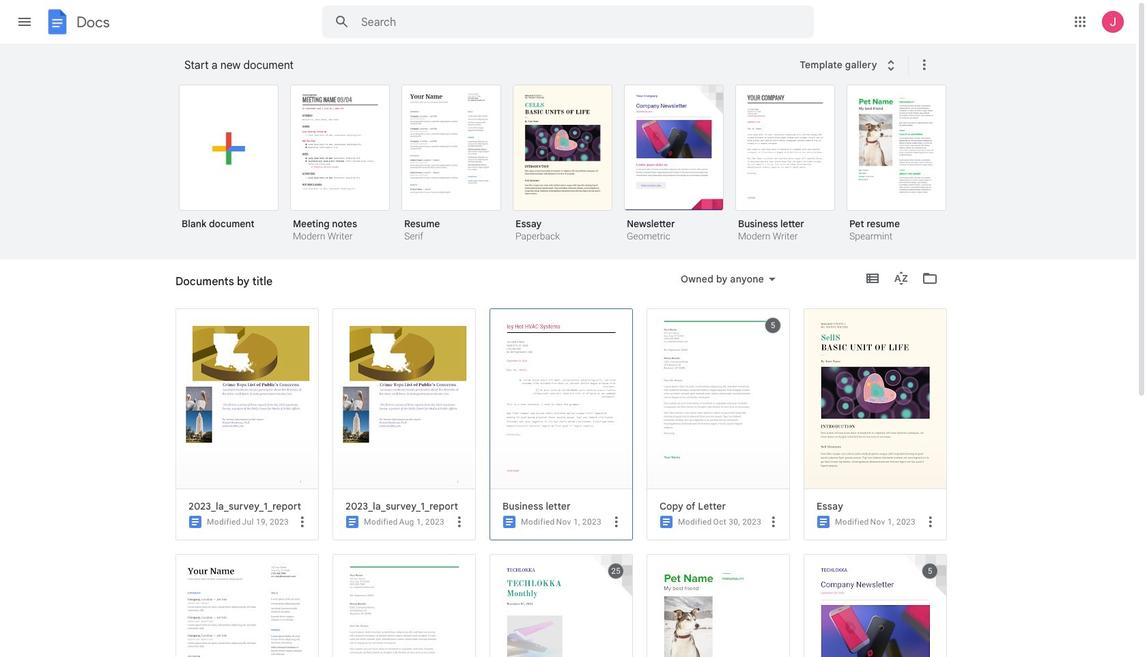 Task type: describe. For each thing, give the bounding box(es) containing it.
0 vertical spatial list box
[[179, 82, 965, 260]]

last opened by me oct 30, 2023 element
[[714, 518, 762, 527]]

medium image for business letter google docs element
[[501, 514, 518, 531]]

2023_la_survey_1_report google docs element for last opened by me aug 1, 2023 element
[[346, 501, 470, 513]]

search image
[[329, 8, 356, 36]]

Search bar text field
[[361, 16, 780, 29]]

essay google docs element
[[817, 501, 941, 513]]

template gallery image
[[883, 57, 899, 74]]

more actions. popup button. image for business letter google docs element
[[609, 514, 625, 530]]

main menu image
[[16, 14, 33, 30]]

medium image for last opened by me aug 1, 2023 element 2023_la_survey_1_report google docs element
[[344, 514, 361, 531]]

2023_la_survey_1_report google docs element for last opened by me jul 19, 2023 "element"
[[189, 501, 313, 513]]



Task type: vqa. For each thing, say whether or not it's contained in the screenshot.
1st LAST OPENED BY ME NOV 1, 2023 Element from the left
yes



Task type: locate. For each thing, give the bounding box(es) containing it.
last opened by me nov 1, 2023 element down business letter google docs element
[[556, 518, 602, 527]]

4 more actions. popup button. image from the left
[[923, 514, 939, 530]]

2023_la_survey_1_report google docs element
[[189, 501, 313, 513], [346, 501, 470, 513]]

medium image for essay google docs "element"
[[816, 514, 832, 531]]

1 horizontal spatial last opened by me nov 1, 2023 element
[[871, 518, 916, 527]]

2023_la_survey_1_report google docs element up last opened by me jul 19, 2023 "element"
[[189, 501, 313, 513]]

3 more actions. popup button. image from the left
[[609, 514, 625, 530]]

1 vertical spatial list box
[[176, 309, 961, 658]]

medium image
[[187, 514, 204, 531], [344, 514, 361, 531], [501, 514, 518, 531], [659, 514, 675, 531], [816, 514, 832, 531]]

more actions. popup button. image
[[294, 514, 311, 530], [452, 514, 468, 530], [609, 514, 625, 530], [923, 514, 939, 530]]

2 2023_la_survey_1_report google docs element from the left
[[346, 501, 470, 513]]

last opened by me nov 1, 2023 element for more actions. popup button. image corresponding to essay google docs "element"
[[871, 518, 916, 527]]

more actions. popup button. image down essay google docs "element"
[[923, 514, 939, 530]]

last opened by me jul 19, 2023 element
[[242, 518, 289, 527]]

2 medium image from the left
[[344, 514, 361, 531]]

medium image for copy of letter google docs element
[[659, 514, 675, 531]]

copy of letter google docs element
[[660, 501, 784, 513]]

0 horizontal spatial last opened by me nov 1, 2023 element
[[556, 518, 602, 527]]

1 medium image from the left
[[187, 514, 204, 531]]

1 2023_la_survey_1_report google docs element from the left
[[189, 501, 313, 513]]

5 medium image from the left
[[816, 514, 832, 531]]

last opened by me nov 1, 2023 element for business letter google docs element's more actions. popup button. image
[[556, 518, 602, 527]]

option
[[179, 85, 279, 240], [290, 85, 390, 244], [402, 85, 501, 244], [513, 85, 613, 244], [624, 85, 724, 244], [736, 85, 835, 244], [847, 85, 947, 244], [176, 309, 319, 541], [333, 309, 476, 541], [490, 309, 633, 541], [647, 309, 790, 541], [804, 309, 947, 541]]

last opened by me nov 1, 2023 element down essay google docs "element"
[[871, 518, 916, 527]]

more actions. popup button. image right last opened by me jul 19, 2023 "element"
[[294, 514, 311, 530]]

more actions. popup button. image for essay google docs "element"
[[923, 514, 939, 530]]

medium image for 2023_la_survey_1_report google docs element related to last opened by me jul 19, 2023 "element"
[[187, 514, 204, 531]]

0 vertical spatial heading
[[184, 44, 791, 87]]

business letter google docs element
[[503, 501, 627, 513]]

2023_la_survey_1_report google docs element up last opened by me aug 1, 2023 element
[[346, 501, 470, 513]]

1 more actions. popup button. image from the left
[[294, 514, 311, 530]]

list box
[[179, 82, 965, 260], [176, 309, 961, 658]]

4 medium image from the left
[[659, 514, 675, 531]]

1 last opened by me nov 1, 2023 element from the left
[[556, 518, 602, 527]]

1 vertical spatial heading
[[176, 260, 273, 303]]

list view image
[[865, 271, 881, 287]]

more actions. popup button. image for 2023_la_survey_1_report google docs element related to last opened by me jul 19, 2023 "element"
[[294, 514, 311, 530]]

2 last opened by me nov 1, 2023 element from the left
[[871, 518, 916, 527]]

last opened by me aug 1, 2023 element
[[399, 518, 445, 527]]

more actions. popup button. image for last opened by me aug 1, 2023 element 2023_la_survey_1_report google docs element
[[452, 514, 468, 530]]

more actions. image
[[914, 57, 933, 73]]

None search field
[[322, 5, 814, 38]]

1 horizontal spatial 2023_la_survey_1_report google docs element
[[346, 501, 470, 513]]

heading
[[184, 44, 791, 87], [176, 260, 273, 303]]

2 more actions. popup button. image from the left
[[452, 514, 468, 530]]

last opened by me nov 1, 2023 element
[[556, 518, 602, 527], [871, 518, 916, 527]]

more actions. popup button. image right last opened by me aug 1, 2023 element
[[452, 514, 468, 530]]

3 medium image from the left
[[501, 514, 518, 531]]

more actions. popup button. image down business letter google docs element
[[609, 514, 625, 530]]

0 horizontal spatial 2023_la_survey_1_report google docs element
[[189, 501, 313, 513]]



